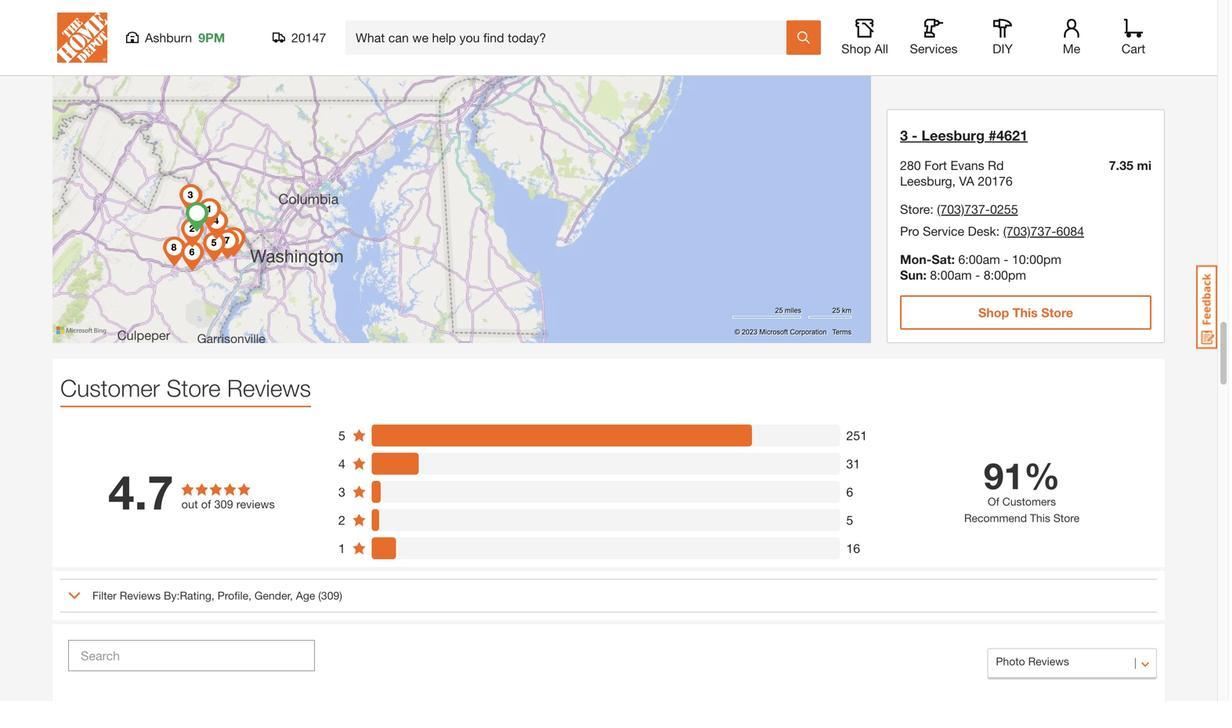 Task type: vqa. For each thing, say whether or not it's contained in the screenshot.
topmost 'Leesburg'
yes



Task type: locate. For each thing, give the bounding box(es) containing it.
shop for second shop this store button from the top
[[978, 305, 1009, 320]]

sun:
[[900, 267, 927, 282]]

this down 8:00pm
[[1013, 305, 1038, 320]]

1 shop this store button from the top
[[900, 13, 1151, 47]]

: down 0255
[[996, 224, 1000, 239]]

280
[[900, 158, 921, 173]]

1 vertical spatial leesburg
[[900, 174, 952, 188]]

shop this store up diy
[[978, 23, 1073, 38]]

3 for 3
[[338, 484, 345, 499]]

3 up 2
[[338, 484, 345, 499]]

this up diy
[[1013, 23, 1038, 38]]

shop up diy
[[978, 23, 1009, 38]]

2
[[338, 513, 345, 528]]

rd
[[988, 158, 1004, 173]]

0 vertical spatial 309
[[214, 498, 233, 511]]

shop all
[[841, 41, 888, 56]]

0 vertical spatial shop this store button
[[900, 13, 1151, 47]]

age
[[296, 589, 315, 602]]

%
[[1024, 454, 1060, 497]]

0 vertical spatial this
[[1013, 23, 1038, 38]]

of
[[201, 498, 211, 511]]

0 vertical spatial 5
[[338, 428, 345, 443]]

1 vertical spatial 5
[[846, 513, 853, 528]]

leesburg up evans
[[921, 127, 985, 144]]

microsoft bing image
[[56, 319, 110, 342]]

rating,
[[180, 589, 214, 602]]

shop this store
[[978, 23, 1073, 38], [978, 305, 1073, 320]]

0 vertical spatial -
[[912, 127, 918, 144]]

1 shop this store from the top
[[978, 23, 1073, 38]]

(703)737- up "10:00pm"
[[1003, 224, 1056, 239]]

1 vertical spatial shop this store button
[[900, 295, 1151, 330]]

- down 6:00am
[[975, 267, 980, 282]]

0 vertical spatial :
[[930, 202, 933, 217]]

5
[[338, 428, 345, 443], [846, 513, 853, 528]]

leesburg down fort
[[900, 174, 952, 188]]

services
[[910, 41, 958, 56]]

2 horizontal spatial -
[[1004, 252, 1008, 267]]

desk
[[968, 224, 996, 239]]

sat:
[[932, 252, 955, 267]]

this down customers
[[1030, 512, 1050, 524]]

leesburg
[[921, 127, 985, 144], [900, 174, 952, 188]]

1 vertical spatial -
[[1004, 252, 1008, 267]]

shop this store down 8:00pm
[[978, 305, 1073, 320]]

1 horizontal spatial :
[[996, 224, 1000, 239]]

(703)737-
[[937, 202, 990, 217], [1003, 224, 1056, 239]]

0 vertical spatial (703)737-
[[937, 202, 990, 217]]

6084
[[1056, 224, 1084, 239]]

309
[[214, 498, 233, 511], [321, 589, 339, 602]]

(703)737- down va
[[937, 202, 990, 217]]

- up '280'
[[912, 127, 918, 144]]

0 horizontal spatial reviews
[[120, 589, 161, 602]]

2 vertical spatial -
[[975, 267, 980, 282]]

shop for 2nd shop this store button from the bottom
[[978, 23, 1009, 38]]

31
[[846, 456, 860, 471]]

the home depot logo image
[[57, 13, 107, 63]]

1 horizontal spatial 3
[[900, 127, 908, 144]]

309 right of
[[214, 498, 233, 511]]

Search text field
[[68, 640, 315, 671]]

1 horizontal spatial -
[[975, 267, 980, 282]]

3 for 3 - leesburg # 4621
[[900, 127, 908, 144]]

shop this store for second shop this store button from the top
[[978, 305, 1073, 320]]

0 horizontal spatial 5
[[338, 428, 345, 443]]

1 vertical spatial (703)737-
[[1003, 224, 1056, 239]]

0 horizontal spatial :
[[930, 202, 933, 217]]

1 vertical spatial shop this store
[[978, 305, 1073, 320]]

309 right age
[[321, 589, 339, 602]]

0 vertical spatial 3
[[900, 127, 908, 144]]

of
[[988, 495, 999, 508]]

store : (703)737-0255 pro service desk : (703)737-6084
[[900, 202, 1084, 239]]

: up service at the top right
[[930, 202, 933, 217]]

(
[[318, 589, 321, 602]]

2 vertical spatial this
[[1030, 512, 1050, 524]]

4.7 out of 309 reviews
[[108, 464, 275, 520]]

0 horizontal spatial 3
[[338, 484, 345, 499]]

20176
[[978, 174, 1013, 188]]

0 horizontal spatial 309
[[214, 498, 233, 511]]

1 horizontal spatial reviews
[[227, 374, 311, 402]]

1 horizontal spatial (703)737-
[[1003, 224, 1056, 239]]

store
[[1041, 23, 1073, 38], [900, 202, 930, 217], [1041, 305, 1073, 320], [167, 374, 221, 402], [1053, 512, 1080, 524]]

2 vertical spatial shop
[[978, 305, 1009, 320]]

shop down 8:00pm
[[978, 305, 1009, 320]]

va
[[959, 174, 974, 188]]

shop this store for 2nd shop this store button from the bottom
[[978, 23, 1073, 38]]

0 vertical spatial reviews
[[227, 374, 311, 402]]

251
[[846, 428, 867, 443]]

:
[[930, 202, 933, 217], [996, 224, 1000, 239]]

0 vertical spatial shop
[[978, 23, 1009, 38]]

)
[[339, 589, 342, 602]]

4621
[[996, 127, 1028, 144]]

pro
[[900, 224, 919, 239]]

0 vertical spatial shop this store
[[978, 23, 1073, 38]]

-
[[912, 127, 918, 144], [1004, 252, 1008, 267], [975, 267, 980, 282]]

(703)737-6084 link
[[1003, 224, 1084, 239]]

- up 8:00pm
[[1004, 252, 1008, 267]]

2 shop this store from the top
[[978, 305, 1073, 320]]

shop this store button
[[900, 13, 1151, 47], [900, 295, 1151, 330]]

1 vertical spatial shop
[[841, 41, 871, 56]]

3
[[900, 127, 908, 144], [338, 484, 345, 499]]

5 up 4 at the left of page
[[338, 428, 345, 443]]

7.35 mi
[[1109, 158, 1151, 173]]

customers
[[1002, 495, 1056, 508]]

1 vertical spatial 3
[[338, 484, 345, 499]]

shop inside button
[[841, 41, 871, 56]]

1 horizontal spatial 309
[[321, 589, 339, 602]]

16
[[846, 541, 860, 556]]

1 vertical spatial :
[[996, 224, 1000, 239]]

8:00am
[[930, 267, 972, 282]]

shop
[[978, 23, 1009, 38], [841, 41, 871, 56], [978, 305, 1009, 320]]

this
[[1013, 23, 1038, 38], [1013, 305, 1038, 320], [1030, 512, 1050, 524]]

0 vertical spatial leesburg
[[921, 127, 985, 144]]

leesburg inside 280 fort evans rd leesburg , va 20176
[[900, 174, 952, 188]]

5 down 6
[[846, 513, 853, 528]]

evans
[[950, 158, 984, 173]]

reviews
[[227, 374, 311, 402], [120, 589, 161, 602]]

this inside the 91 % of customers recommend this store
[[1030, 512, 1050, 524]]

3 up '280'
[[900, 127, 908, 144]]

shop left all
[[841, 41, 871, 56]]



Task type: describe. For each thing, give the bounding box(es) containing it.
fort
[[924, 158, 947, 173]]

customer store reviews
[[60, 374, 311, 402]]

me
[[1063, 41, 1080, 56]]

20147
[[291, 30, 326, 45]]

10:00pm
[[1012, 252, 1061, 267]]

filter reviews by: rating, profile, gender, age ( 309 )
[[92, 589, 342, 602]]

by:
[[164, 589, 180, 602]]

reviews
[[236, 498, 275, 511]]

91
[[984, 454, 1024, 497]]

1 vertical spatial reviews
[[120, 589, 161, 602]]

7.35
[[1109, 158, 1133, 173]]

#
[[989, 127, 996, 144]]

6:00am
[[958, 252, 1000, 267]]

4
[[338, 456, 345, 471]]

shop all button
[[840, 19, 890, 56]]

6
[[846, 484, 853, 499]]

customer
[[60, 374, 160, 402]]

out
[[181, 498, 198, 511]]

ashburn 9pm
[[145, 30, 225, 45]]

1 horizontal spatial 5
[[846, 513, 853, 528]]

mi
[[1137, 158, 1151, 173]]

What can we help you find today? search field
[[356, 21, 786, 54]]

0 horizontal spatial -
[[912, 127, 918, 144]]

280 fort evans rd leesburg , va 20176
[[900, 158, 1013, 188]]

diy
[[993, 41, 1013, 56]]

,
[[952, 174, 956, 188]]

cart link
[[1116, 19, 1151, 56]]

feedback link image
[[1196, 265, 1217, 349]]

1 vertical spatial this
[[1013, 305, 1038, 320]]

1
[[338, 541, 345, 556]]

8:00pm
[[984, 267, 1026, 282]]

store inside store : (703)737-0255 pro service desk : (703)737-6084
[[900, 202, 930, 217]]

caret image
[[68, 589, 81, 602]]

3 - leesburg # 4621
[[900, 127, 1028, 144]]

mon-sat: 6:00am - 10:00pm sun: 8:00am - 8:00pm
[[900, 252, 1061, 282]]

services button
[[909, 19, 959, 56]]

2 shop this store button from the top
[[900, 295, 1151, 330]]

me button
[[1046, 19, 1097, 56]]

store inside the 91 % of customers recommend this store
[[1053, 512, 1080, 524]]

profile,
[[218, 589, 251, 602]]

all
[[875, 41, 888, 56]]

terms link
[[832, 327, 851, 338]]

0255
[[990, 202, 1018, 217]]

terms
[[832, 328, 851, 336]]

0 horizontal spatial (703)737-
[[937, 202, 990, 217]]

1 vertical spatial 309
[[321, 589, 339, 602]]

91 % of customers recommend this store
[[964, 454, 1080, 524]]

4.7
[[108, 464, 174, 520]]

mon-
[[900, 252, 932, 267]]

ashburn
[[145, 30, 192, 45]]

recommend
[[964, 512, 1027, 524]]

309 inside 4.7 out of 309 reviews
[[214, 498, 233, 511]]

20147 button
[[273, 30, 327, 45]]

(703)737-0255 link
[[937, 202, 1018, 217]]

service
[[923, 224, 964, 239]]

9pm
[[198, 30, 225, 45]]

cart
[[1121, 41, 1145, 56]]

filter
[[92, 589, 117, 602]]

diy button
[[978, 19, 1028, 56]]

gender,
[[254, 589, 293, 602]]



